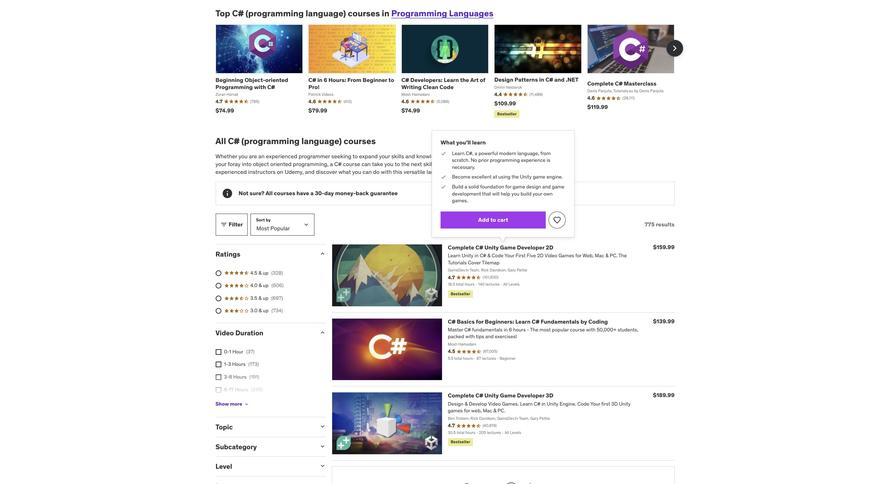 Task type: vqa. For each thing, say whether or not it's contained in the screenshot.


Task type: locate. For each thing, give the bounding box(es) containing it.
you inside build a solid foundation for game design and game development that will help you build your own games.
[[512, 191, 519, 197]]

6
[[324, 77, 327, 84], [229, 374, 232, 381]]

discover
[[316, 169, 337, 176]]

game for 3d
[[500, 393, 516, 400]]

& right 4.5
[[259, 270, 262, 276]]

1 vertical spatial (programming
[[241, 136, 300, 147]]

1 horizontal spatial 6
[[324, 77, 327, 84]]

learn up scratch.
[[452, 150, 465, 157]]

complete c# unity game developer 2d link
[[448, 244, 553, 251]]

4.0
[[250, 283, 258, 289]]

game up build
[[513, 184, 525, 190]]

the inside the whether you are an experienced programmer seeking to expand your skills and knowledge or are just starting your foray into object oriented programming, a c# course can take you to the next skill level. learn c# from experienced instructors on udemy, and discover what you can do with this versatile language.
[[401, 161, 410, 168]]

hours for 1-3 hours
[[232, 362, 246, 368]]

programming inside beginning object-oriented programming with c#
[[216, 83, 253, 90]]

0 vertical spatial (programming
[[246, 8, 304, 19]]

you'll
[[456, 139, 471, 146]]

$139.99
[[653, 318, 675, 325]]

become excellent at using the unity game engine.
[[452, 174, 563, 180]]

beginning
[[216, 77, 243, 84]]

2 vertical spatial courses
[[274, 190, 295, 197]]

from inside the learn c#, a powerful modern language, from scratch. no prior programming experience is necessary.
[[540, 150, 551, 157]]

140
[[478, 282, 485, 287]]

complete inside the complete c# unity game developer 2d learn unity in c# & code your first five 2d video games for web, mac & pc. the tutorials cover tilemap gamedev.tv team, rick davidson, gary pettie
[[448, 244, 474, 251]]

wishlist image
[[553, 216, 562, 225]]

0 horizontal spatial your
[[216, 161, 226, 168]]

1 horizontal spatial with
[[381, 169, 392, 176]]

1 vertical spatial the
[[401, 161, 410, 168]]

hour
[[232, 349, 243, 355]]

775
[[645, 221, 655, 228]]

can down expand
[[362, 161, 371, 168]]

at
[[493, 174, 497, 180]]

with right beginning
[[254, 83, 266, 90]]

1 are from the left
[[249, 153, 257, 160]]

knowledge
[[416, 153, 444, 160]]

xsmall image up level.
[[441, 150, 446, 157]]

programmer
[[299, 153, 330, 160]]

or
[[446, 153, 451, 160]]

&
[[487, 253, 491, 259], [606, 253, 609, 259], [259, 270, 262, 276], [259, 283, 262, 289], [259, 295, 262, 302], [259, 308, 262, 314]]

& right 4.0
[[259, 283, 262, 289]]

beginning object-oriented programming with c#
[[216, 77, 288, 90]]

help
[[501, 191, 510, 197]]

and left the .net
[[554, 76, 565, 83]]

0 vertical spatial programming
[[391, 8, 447, 19]]

to left cart
[[490, 217, 496, 224]]

with right do
[[381, 169, 392, 176]]

with inside the whether you are an experienced programmer seeking to expand your skills and knowledge or are just starting your foray into object oriented programming, a c# course can take you to the next skill level. learn c# from experienced instructors on udemy, and discover what you can do with this versatile language.
[[381, 169, 392, 176]]

1 horizontal spatial experienced
[[266, 153, 297, 160]]

up left (734)
[[263, 308, 269, 314]]

for inside build a solid foundation for game design and game development that will help you build your own games.
[[505, 184, 512, 190]]

oriented inside the whether you are an experienced programmer seeking to expand your skills and knowledge or are just starting your foray into object oriented programming, a c# course can take you to the next skill level. learn c# from experienced instructors on udemy, and discover what you can do with this versatile language.
[[270, 161, 292, 168]]

xsmall image left 'build'
[[441, 184, 446, 191]]

small image for subcategory
[[319, 443, 326, 450]]

c# inside beginning object-oriented programming with c#
[[267, 83, 275, 90]]

1-
[[224, 362, 228, 368]]

show
[[216, 401, 229, 408]]

small image for video duration
[[319, 329, 326, 337]]

up left (606)
[[263, 283, 269, 289]]

0 horizontal spatial code
[[440, 83, 454, 90]]

design patterns in c# and .net complete c# masterclass
[[494, 76, 657, 87]]

0 horizontal spatial xsmall image
[[216, 362, 221, 368]]

1 horizontal spatial are
[[452, 153, 460, 160]]

1 game from the top
[[500, 244, 516, 251]]

language) for all c# (programming language) courses
[[302, 136, 342, 147]]

a left 30-
[[310, 190, 314, 197]]

1 vertical spatial language)
[[302, 136, 342, 147]]

0 vertical spatial 6
[[324, 77, 327, 84]]

0 vertical spatial courses
[[348, 8, 380, 19]]

languages
[[449, 8, 494, 19]]

design
[[494, 76, 513, 83]]

experienced down foray
[[216, 169, 247, 176]]

from down starting
[[474, 161, 486, 168]]

0 vertical spatial can
[[362, 161, 371, 168]]

1 vertical spatial programming
[[216, 83, 253, 90]]

1 vertical spatial your
[[216, 161, 226, 168]]

2d right five
[[537, 253, 544, 259]]

c# in 6 hours: from beginner to pro!
[[309, 77, 394, 90]]

& left "pc."
[[606, 253, 609, 259]]

game up design
[[533, 174, 545, 180]]

a up development
[[465, 184, 467, 190]]

1 horizontal spatial your
[[379, 153, 390, 160]]

hours right the "3"
[[232, 362, 246, 368]]

a inside the whether you are an experienced programmer seeking to expand your skills and knowledge or are just starting your foray into object oriented programming, a c# course can take you to the next skill level. learn c# from experienced instructors on udemy, and discover what you can do with this versatile language.
[[330, 161, 333, 168]]

complete c# unity game developer 3d link
[[448, 393, 553, 400]]

4.5
[[250, 270, 257, 276]]

0 vertical spatial the
[[460, 77, 469, 84]]

& for 4.5 & up (328)
[[259, 270, 262, 276]]

build a solid foundation for game design and game development that will help you build your own games.
[[452, 184, 564, 204]]

17+ hours
[[224, 400, 246, 406]]

2 developer from the top
[[517, 393, 545, 400]]

1 vertical spatial code
[[492, 253, 504, 259]]

1 developer from the top
[[517, 244, 545, 251]]

the down skills
[[401, 161, 410, 168]]

0 vertical spatial for
[[505, 184, 512, 190]]

c# inside c# in 6 hours: from beginner to pro!
[[309, 77, 316, 84]]

game
[[533, 174, 545, 180], [513, 184, 525, 190], [552, 184, 564, 190]]

6 up 17
[[229, 374, 232, 381]]

to inside c# in 6 hours: from beginner to pro!
[[389, 77, 394, 84]]

can left do
[[363, 169, 372, 176]]

1 vertical spatial developer
[[517, 393, 545, 400]]

for left web,
[[575, 253, 582, 259]]

1 horizontal spatial 2d
[[546, 244, 553, 251]]

hours for 3-6 hours
[[233, 374, 247, 381]]

1 vertical spatial from
[[474, 161, 486, 168]]

2 horizontal spatial xsmall image
[[441, 184, 446, 191]]

learn inside the complete c# unity game developer 2d learn unity in c# & code your first five 2d video games for web, mac & pc. the tutorials cover tilemap gamedev.tv team, rick davidson, gary pettie
[[448, 253, 461, 259]]

volkswagen image
[[504, 482, 519, 485]]

0 vertical spatial language)
[[306, 8, 346, 19]]

1-3 hours (173)
[[224, 362, 259, 368]]

are
[[249, 153, 257, 160], [452, 153, 460, 160]]

add
[[478, 217, 489, 224]]

foray
[[228, 161, 241, 168]]

oriented
[[265, 77, 288, 84], [270, 161, 292, 168]]

0 horizontal spatial with
[[254, 83, 266, 90]]

0 vertical spatial all
[[216, 136, 226, 147]]

unity
[[520, 174, 532, 180], [485, 244, 499, 251], [462, 253, 473, 259], [485, 393, 499, 400]]

necessary.
[[452, 164, 475, 171]]

6-
[[224, 387, 229, 393]]

1 vertical spatial game
[[500, 393, 516, 400]]

experience
[[521, 157, 546, 164]]

3.0 & up (734)
[[250, 308, 283, 314]]

1 vertical spatial with
[[381, 169, 392, 176]]

0 horizontal spatial 2d
[[537, 253, 544, 259]]

pro!
[[309, 83, 320, 90]]

1 vertical spatial oriented
[[270, 161, 292, 168]]

775 results status
[[645, 221, 675, 228]]

2 game from the top
[[500, 393, 516, 400]]

more
[[230, 401, 242, 408]]

2d down wishlist icon
[[546, 244, 553, 251]]

all left the levels
[[503, 282, 508, 287]]

to right "beginner"
[[389, 77, 394, 84]]

results
[[656, 221, 675, 228]]

learn inside c# developers: learn the art of writing clean code
[[444, 77, 459, 84]]

xsmall image left 1-
[[216, 362, 221, 368]]

to inside button
[[490, 217, 496, 224]]

the left art
[[460, 77, 469, 84]]

learn right beginners:
[[515, 318, 531, 325]]

xsmall image
[[441, 150, 446, 157], [441, 174, 446, 181], [216, 350, 221, 355], [216, 375, 221, 381], [216, 388, 221, 393]]

1 horizontal spatial video
[[545, 253, 557, 259]]

all
[[216, 136, 226, 147], [266, 190, 273, 197], [503, 282, 508, 287]]

small image
[[220, 221, 227, 228], [319, 329, 326, 337], [319, 424, 326, 431], [319, 443, 326, 450]]

fundamentals
[[541, 318, 579, 325]]

up for 3.5 & up
[[263, 295, 268, 302]]

all up the whether at the top of the page
[[216, 136, 226, 147]]

2 vertical spatial complete
[[448, 393, 474, 400]]

hours down 1-3 hours (173) on the bottom left
[[233, 374, 247, 381]]

carousel element
[[216, 25, 683, 119]]

0 horizontal spatial game
[[513, 184, 525, 190]]

to
[[389, 77, 394, 84], [353, 153, 358, 160], [395, 161, 400, 168], [490, 217, 496, 224]]

2 horizontal spatial the
[[512, 174, 519, 180]]

game inside the complete c# unity game developer 2d learn unity in c# & code your first five 2d video games for web, mac & pc. the tutorials cover tilemap gamedev.tv team, rick davidson, gary pettie
[[500, 244, 516, 251]]

0 vertical spatial complete
[[587, 80, 614, 87]]

1 vertical spatial video
[[216, 329, 234, 338]]

0 vertical spatial video
[[545, 253, 557, 259]]

c#,
[[466, 150, 474, 157]]

engine.
[[547, 174, 563, 180]]

rick
[[481, 268, 489, 273]]

video left games
[[545, 253, 557, 259]]

2 vertical spatial all
[[503, 282, 508, 287]]

courses
[[348, 8, 380, 19], [344, 136, 376, 147], [274, 190, 295, 197]]

up left (328)
[[263, 270, 268, 276]]

xsmall image left 6-
[[216, 388, 221, 393]]

0 vertical spatial small image
[[319, 250, 326, 258]]

game for 2d
[[500, 244, 516, 251]]

0 vertical spatial 2d
[[546, 244, 553, 251]]

1 horizontal spatial the
[[460, 77, 469, 84]]

learn c#, a powerful modern language, from scratch. no prior programming experience is necessary.
[[452, 150, 551, 171]]

cover
[[468, 260, 481, 266]]

code right the clean
[[440, 83, 454, 90]]

from up is
[[540, 150, 551, 157]]

(101,830)
[[483, 275, 499, 280]]

xsmall image left 3- at left
[[216, 375, 221, 381]]

0 horizontal spatial the
[[401, 161, 410, 168]]

duration
[[235, 329, 263, 338]]

2 vertical spatial xsmall image
[[244, 402, 249, 408]]

add to cart
[[478, 217, 508, 224]]

developer for 2d
[[517, 244, 545, 251]]

1 horizontal spatial xsmall image
[[244, 402, 249, 408]]

(programming
[[246, 8, 304, 19], [241, 136, 300, 147]]

0 horizontal spatial 6
[[229, 374, 232, 381]]

your up take
[[379, 153, 390, 160]]

xsmall image
[[441, 184, 446, 191], [216, 362, 221, 368], [244, 402, 249, 408]]

foundation
[[480, 184, 504, 190]]

1 vertical spatial courses
[[344, 136, 376, 147]]

learn up the "tutorials"
[[448, 253, 461, 259]]

the
[[619, 253, 627, 259]]

& for 4.0 & up (606)
[[259, 283, 262, 289]]

0 horizontal spatial experienced
[[216, 169, 247, 176]]

30-
[[315, 190, 324, 197]]

a up discover at top left
[[330, 161, 333, 168]]

complete
[[587, 80, 614, 87], [448, 244, 474, 251], [448, 393, 474, 400]]

0 vertical spatial from
[[540, 150, 551, 157]]

0 vertical spatial oriented
[[265, 77, 288, 84]]

up for 3.0 & up
[[263, 308, 269, 314]]

hours right 17
[[235, 387, 248, 393]]

2 small image from the top
[[319, 463, 326, 470]]

0 horizontal spatial from
[[474, 161, 486, 168]]

6 left hours:
[[324, 77, 327, 84]]

experienced up on
[[266, 153, 297, 160]]

0 horizontal spatial for
[[476, 318, 484, 325]]

0 horizontal spatial programming
[[216, 83, 253, 90]]

(697)
[[271, 295, 283, 302]]

developer up five
[[517, 244, 545, 251]]

xsmall image down level.
[[441, 174, 446, 181]]

xsmall image right more
[[244, 402, 249, 408]]

1 horizontal spatial from
[[540, 150, 551, 157]]

0 horizontal spatial all
[[216, 136, 226, 147]]

0 vertical spatial with
[[254, 83, 266, 90]]

(191)
[[250, 374, 259, 381]]

tutorials
[[448, 260, 467, 266]]

your down design
[[533, 191, 542, 197]]

level
[[216, 463, 232, 471]]

up for 4.5 & up
[[263, 270, 268, 276]]

xsmall image for 3-6 hours (191)
[[216, 375, 221, 381]]

are right or
[[452, 153, 460, 160]]

1 horizontal spatial for
[[505, 184, 512, 190]]

language,
[[518, 150, 539, 157]]

2 vertical spatial the
[[512, 174, 519, 180]]

1 vertical spatial complete
[[448, 244, 474, 251]]

developer inside the complete c# unity game developer 2d learn unity in c# & code your first five 2d video games for web, mac & pc. the tutorials cover tilemap gamedev.tv team, rick davidson, gary pettie
[[517, 244, 545, 251]]

build
[[521, 191, 532, 197]]

2 horizontal spatial your
[[533, 191, 542, 197]]

video up 0-
[[216, 329, 234, 338]]

are left an
[[249, 153, 257, 160]]

for up help
[[505, 184, 512, 190]]

small image for ratings
[[319, 250, 326, 258]]

language.
[[427, 169, 451, 176]]

1 vertical spatial xsmall image
[[216, 362, 221, 368]]

and inside build a solid foundation for game design and game development that will help you build your own games.
[[543, 184, 551, 190]]

2 horizontal spatial all
[[503, 282, 508, 287]]

top c# (programming language) courses in programming languages
[[216, 8, 494, 19]]

solid
[[469, 184, 479, 190]]

design
[[526, 184, 541, 190]]

a right c#,
[[475, 150, 477, 157]]

you right help
[[512, 191, 519, 197]]

2 vertical spatial for
[[476, 318, 484, 325]]

101830 reviews element
[[483, 275, 499, 281]]

2 vertical spatial your
[[533, 191, 542, 197]]

in inside design patterns in c# and .net complete c# masterclass
[[539, 76, 544, 83]]

and up own
[[543, 184, 551, 190]]

the right using
[[512, 174, 519, 180]]

small image for topic
[[319, 424, 326, 431]]

complete for complete c# unity game developer 3d
[[448, 393, 474, 400]]

a inside build a solid foundation for game design and game development that will help you build your own games.
[[465, 184, 467, 190]]

learn right the clean
[[444, 77, 459, 84]]

& right 3.0 at bottom left
[[259, 308, 262, 314]]

0 horizontal spatial video
[[216, 329, 234, 338]]

all for all levels
[[503, 282, 508, 287]]

oriented inside beginning object-oriented programming with c#
[[265, 77, 288, 84]]

up left (697)
[[263, 295, 268, 302]]

c# inside c# developers: learn the art of writing clean code
[[401, 77, 409, 84]]

all right sure?
[[266, 190, 273, 197]]

(37)
[[246, 349, 255, 355]]

xsmall image left 0-
[[216, 350, 221, 355]]

2 horizontal spatial for
[[575, 253, 582, 259]]

developer left 3d
[[517, 393, 545, 400]]

0 vertical spatial code
[[440, 83, 454, 90]]

0 horizontal spatial are
[[249, 153, 257, 160]]

1 vertical spatial all
[[266, 190, 273, 197]]

0 vertical spatial xsmall image
[[441, 184, 446, 191]]

hours
[[465, 282, 475, 287]]

courses for all c# (programming language) courses
[[344, 136, 376, 147]]

your down the whether at the top of the page
[[216, 161, 226, 168]]

1 small image from the top
[[319, 250, 326, 258]]

0 vertical spatial developer
[[517, 244, 545, 251]]

& right 3.5
[[259, 295, 262, 302]]

1 horizontal spatial code
[[492, 253, 504, 259]]

a
[[475, 150, 477, 157], [330, 161, 333, 168], [465, 184, 467, 190], [310, 190, 314, 197]]

for right "basics"
[[476, 318, 484, 325]]

game down engine.
[[552, 184, 564, 190]]

small image
[[319, 250, 326, 258], [319, 463, 326, 470]]

1 vertical spatial 6
[[229, 374, 232, 381]]

1 vertical spatial small image
[[319, 463, 326, 470]]

basics
[[457, 318, 475, 325]]

1 vertical spatial for
[[575, 253, 582, 259]]

code down complete c# unity game developer 2d link
[[492, 253, 504, 259]]

games
[[559, 253, 574, 259]]

0 vertical spatial your
[[379, 153, 390, 160]]

from inside the whether you are an experienced programmer seeking to expand your skills and knowledge or are just starting your foray into object oriented programming, a c# course can take you to the next skill level. learn c# from experienced instructors on udemy, and discover what you can do with this versatile language.
[[474, 161, 486, 168]]

0 vertical spatial game
[[500, 244, 516, 251]]

your inside build a solid foundation for game design and game development that will help you build your own games.
[[533, 191, 542, 197]]

next
[[411, 161, 422, 168]]

seeking
[[331, 153, 351, 160]]

box image
[[528, 482, 552, 485]]

beginning object-oriented programming with c# link
[[216, 77, 288, 90]]

0-
[[224, 349, 229, 355]]

code inside the complete c# unity game developer 2d learn unity in c# & code your first five 2d video games for web, mac & pc. the tutorials cover tilemap gamedev.tv team, rick davidson, gary pettie
[[492, 253, 504, 259]]

4.7
[[448, 275, 455, 281]]

level.
[[435, 161, 448, 168]]

learn down or
[[449, 161, 464, 168]]

complete inside design patterns in c# and .net complete c# masterclass
[[587, 80, 614, 87]]



Task type: describe. For each thing, give the bounding box(es) containing it.
you up into on the left of page
[[239, 153, 248, 160]]

18.5
[[448, 282, 455, 287]]

beginners:
[[485, 318, 514, 325]]

nasdaq image
[[454, 482, 495, 485]]

gamedev.tv
[[448, 268, 469, 273]]

to up course
[[353, 153, 358, 160]]

and inside design patterns in c# and .net complete c# masterclass
[[554, 76, 565, 83]]

the inside c# developers: learn the art of writing clean code
[[460, 77, 469, 84]]

davidson,
[[490, 268, 507, 273]]

in inside c# in 6 hours: from beginner to pro!
[[317, 77, 322, 84]]

powerful
[[479, 150, 498, 157]]

course
[[343, 161, 360, 168]]

(328)
[[271, 270, 283, 276]]

complete for complete c# unity game developer 2d learn unity in c# & code your first five 2d video games for web, mac & pc. the tutorials cover tilemap gamedev.tv team, rick davidson, gary pettie
[[448, 244, 474, 251]]

c# in 6 hours: from beginner to pro! link
[[309, 77, 394, 90]]

bestseller
[[451, 292, 470, 297]]

team,
[[470, 268, 480, 273]]

c# basics for beginners: learn c# fundamentals by coding link
[[448, 318, 608, 325]]

what
[[339, 169, 351, 176]]

pettie
[[517, 268, 527, 273]]

modern
[[499, 150, 516, 157]]

scratch.
[[452, 157, 470, 164]]

in inside the complete c# unity game developer 2d learn unity in c# & code your first five 2d video games for web, mac & pc. the tutorials cover tilemap gamedev.tv team, rick davidson, gary pettie
[[475, 253, 479, 259]]

guarantee
[[370, 190, 398, 197]]

4.5 & up (328)
[[250, 270, 283, 276]]

whether
[[216, 153, 237, 160]]

that
[[482, 191, 491, 197]]

hours:
[[329, 77, 346, 84]]

programming languages link
[[391, 8, 494, 19]]

$189.99
[[653, 392, 675, 399]]

five
[[527, 253, 536, 259]]

art
[[470, 77, 479, 84]]

developers:
[[410, 77, 443, 84]]

4.0 & up (606)
[[250, 283, 284, 289]]

money-
[[335, 190, 356, 197]]

1 vertical spatial experienced
[[216, 169, 247, 176]]

small image for level
[[319, 463, 326, 470]]

day
[[324, 190, 334, 197]]

1 horizontal spatial programming
[[391, 8, 447, 19]]

all levels
[[503, 282, 520, 287]]

total
[[456, 282, 464, 287]]

3-6 hours (191)
[[224, 374, 259, 381]]

programming,
[[293, 161, 329, 168]]

c# basics for beginners: learn c# fundamentals by coding
[[448, 318, 608, 325]]

show more
[[216, 401, 242, 408]]

video inside the complete c# unity game developer 2d learn unity in c# & code your first five 2d video games for web, mac & pc. the tutorials cover tilemap gamedev.tv team, rick davidson, gary pettie
[[545, 253, 557, 259]]

of
[[480, 77, 485, 84]]

6-17 hours (248)
[[224, 387, 263, 393]]

you down course
[[352, 169, 361, 176]]

this
[[393, 169, 402, 176]]

with inside beginning object-oriented programming with c#
[[254, 83, 266, 90]]

xsmall image inside show more button
[[244, 402, 249, 408]]

no
[[471, 157, 477, 164]]

what you'll learn
[[441, 139, 486, 146]]

1 vertical spatial 2d
[[537, 253, 544, 259]]

learn inside the whether you are an experienced programmer seeking to expand your skills and knowledge or are just starting your foray into object oriented programming, a c# course can take you to the next skill level. learn c# from experienced instructors on udemy, and discover what you can do with this versatile language.
[[449, 161, 464, 168]]

expand
[[359, 153, 378, 160]]

have
[[297, 190, 309, 197]]

0 vertical spatial experienced
[[266, 153, 297, 160]]

(programming for all
[[241, 136, 300, 147]]

own
[[544, 191, 553, 197]]

versatile
[[404, 169, 425, 176]]

excellent
[[472, 174, 492, 180]]

will
[[492, 191, 500, 197]]

17
[[229, 387, 234, 393]]

and down programming,
[[305, 169, 315, 176]]

gary
[[508, 268, 516, 273]]

6 inside c# in 6 hours: from beginner to pro!
[[324, 77, 327, 84]]

code inside c# developers: learn the art of writing clean code
[[440, 83, 454, 90]]

xsmall image for 0-1 hour (37)
[[216, 350, 221, 355]]

is
[[547, 157, 550, 164]]

clean
[[423, 83, 438, 90]]

2 horizontal spatial game
[[552, 184, 564, 190]]

and up next
[[406, 153, 415, 160]]

(734)
[[271, 308, 283, 314]]

17+
[[224, 400, 232, 406]]

to up 'this'
[[395, 161, 400, 168]]

courses for top c# (programming language) courses in programming languages
[[348, 8, 380, 19]]

& for 3.0 & up (734)
[[259, 308, 262, 314]]

0-1 hour (37)
[[224, 349, 255, 355]]

a inside the learn c#, a powerful modern language, from scratch. no prior programming experience is necessary.
[[475, 150, 477, 157]]

2 are from the left
[[452, 153, 460, 160]]

small image inside filter "button"
[[220, 221, 227, 228]]

.net
[[566, 76, 579, 83]]

& up tilemap
[[487, 253, 491, 259]]

up for 4.0 & up
[[263, 283, 269, 289]]

subcategory
[[216, 443, 257, 452]]

you right take
[[385, 161, 394, 168]]

video duration
[[216, 329, 263, 338]]

first
[[516, 253, 526, 259]]

starting
[[472, 153, 492, 160]]

775 results
[[645, 221, 675, 228]]

developer for 3d
[[517, 393, 545, 400]]

xsmall image for 6-17 hours (248)
[[216, 388, 221, 393]]

using
[[498, 174, 511, 180]]

back
[[356, 190, 369, 197]]

c# developers: learn the art of writing clean code link
[[401, 77, 485, 90]]

1 horizontal spatial all
[[266, 190, 273, 197]]

learn inside the learn c#, a powerful modern language, from scratch. no prior programming experience is necessary.
[[452, 150, 465, 157]]

whether you are an experienced programmer seeking to expand your skills and knowledge or are just starting your foray into object oriented programming, a c# course can take you to the next skill level. learn c# from experienced instructors on udemy, and discover what you can do with this versatile language.
[[216, 153, 492, 176]]

(programming for top
[[246, 8, 304, 19]]

object-
[[245, 77, 265, 84]]

1 horizontal spatial game
[[533, 174, 545, 180]]

(606)
[[271, 283, 284, 289]]

design patterns in c# and .net link
[[494, 76, 579, 83]]

& for 3.5 & up (697)
[[259, 295, 262, 302]]

udemy,
[[285, 169, 304, 176]]

language) for top c# (programming language) courses in programming languages
[[306, 8, 346, 19]]

for inside the complete c# unity game developer 2d learn unity in c# & code your first five 2d video games for web, mac & pc. the tutorials cover tilemap gamedev.tv team, rick davidson, gary pettie
[[575, 253, 582, 259]]

all for all c# (programming language) courses
[[216, 136, 226, 147]]

$159.99
[[653, 244, 675, 251]]

hours for 6-17 hours
[[235, 387, 248, 393]]

1 vertical spatial can
[[363, 169, 372, 176]]

hours right 17+
[[233, 400, 246, 406]]

show more button
[[216, 398, 249, 412]]

mac
[[595, 253, 604, 259]]

your
[[505, 253, 514, 259]]

filter
[[229, 221, 243, 228]]

not
[[239, 190, 248, 197]]

next image
[[669, 43, 680, 54]]



